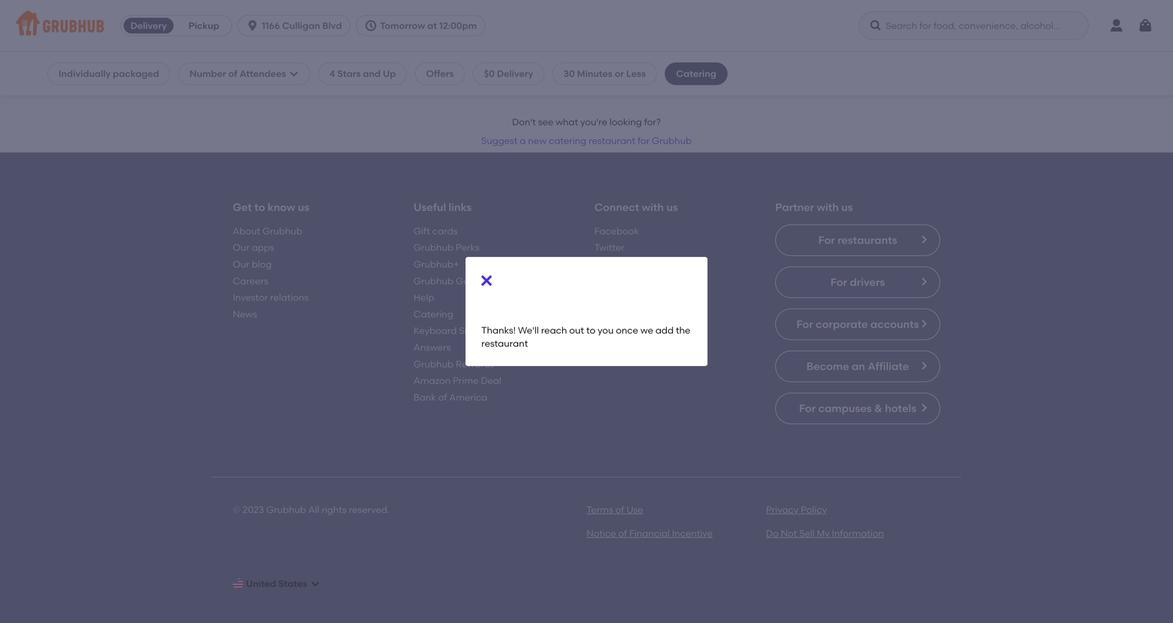 Task type: locate. For each thing, give the bounding box(es) containing it.
stars
[[338, 68, 361, 79]]

for for for corporate accounts
[[797, 318, 814, 331]]

grubhub guarantee link
[[414, 275, 505, 287]]

twitter link
[[595, 242, 625, 253]]

for for for drivers
[[831, 276, 848, 289]]

grubhub left all
[[266, 504, 306, 516]]

1 horizontal spatial svg image
[[364, 19, 378, 32]]

to right get
[[255, 201, 265, 214]]

gift cards link
[[414, 226, 458, 237]]

svg image
[[1138, 18, 1154, 34], [246, 19, 259, 32], [479, 273, 495, 289], [310, 579, 321, 589]]

1 horizontal spatial to
[[587, 325, 596, 336]]

at
[[428, 20, 437, 31]]

1 vertical spatial catering
[[414, 309, 453, 320]]

don't see what you're looking for?
[[512, 116, 661, 128]]

news
[[233, 309, 257, 320]]

2 us from the left
[[667, 201, 678, 214]]

do not sell my information link
[[766, 528, 884, 540]]

30 minutes or less
[[564, 68, 646, 79]]

delivery button
[[121, 15, 176, 36]]

0 vertical spatial delivery
[[131, 20, 167, 31]]

corporate
[[816, 318, 868, 331]]

for drivers
[[831, 276, 885, 289]]

language select image
[[233, 579, 243, 589]]

for left campuses
[[799, 402, 816, 415]]

restaurants
[[838, 234, 898, 247]]

terms of use link
[[587, 504, 644, 516]]

our up careers link
[[233, 259, 250, 270]]

less
[[627, 68, 646, 79]]

3 us from the left
[[842, 201, 853, 214]]

blvd
[[323, 20, 342, 31]]

to right the out
[[587, 325, 596, 336]]

for for for restaurants
[[819, 234, 835, 247]]

the abuela logo image
[[137, 0, 220, 36]]

0 horizontal spatial restaurant
[[482, 338, 528, 349]]

for corporate accounts
[[797, 318, 919, 331]]

us right know
[[298, 201, 310, 214]]

for restaurants
[[819, 234, 898, 247]]

number
[[190, 68, 226, 79]]

1 horizontal spatial with
[[817, 201, 839, 214]]

1 horizontal spatial restaurant
[[589, 135, 636, 146]]

states
[[279, 578, 307, 590]]

help link
[[414, 292, 435, 303]]

connect with us
[[595, 201, 678, 214]]

of
[[228, 68, 237, 79], [438, 392, 447, 403], [616, 504, 625, 516], [619, 528, 627, 540]]

2 with from the left
[[817, 201, 839, 214]]

1 us from the left
[[298, 201, 310, 214]]

incentive
[[672, 528, 713, 540]]

1 with from the left
[[642, 201, 664, 214]]

partner
[[776, 201, 815, 214]]

grubhub down for?
[[652, 135, 692, 146]]

0 horizontal spatial us
[[298, 201, 310, 214]]

us right "connect"
[[667, 201, 678, 214]]

0 horizontal spatial catering
[[414, 309, 453, 320]]

of for number
[[228, 68, 237, 79]]

not
[[781, 528, 797, 540]]

minutes
[[577, 68, 613, 79]]

0 vertical spatial restaurant
[[589, 135, 636, 146]]

individually
[[59, 68, 111, 79]]

our
[[233, 242, 250, 253], [233, 259, 250, 270]]

1 vertical spatial restaurant
[[482, 338, 528, 349]]

0 horizontal spatial with
[[642, 201, 664, 214]]

main content
[[0, 0, 1174, 624]]

do not sell my information
[[766, 528, 884, 540]]

notice of financial incentive link
[[587, 528, 713, 540]]

for left drivers
[[831, 276, 848, 289]]

of right the notice
[[619, 528, 627, 540]]

grubhub down know
[[263, 226, 303, 237]]

our down about
[[233, 242, 250, 253]]

suggest
[[481, 135, 518, 146]]

restaurant down looking
[[589, 135, 636, 146]]

for
[[819, 234, 835, 247], [831, 276, 848, 289], [797, 318, 814, 331], [799, 402, 816, 415]]

delivery up the abuela link
[[131, 20, 167, 31]]

affiliate
[[868, 360, 910, 373]]

united
[[246, 578, 276, 590]]

privacy
[[766, 504, 799, 516]]

for inside for corporate accounts link
[[797, 318, 814, 331]]

our apps link
[[233, 242, 274, 253]]

terms
[[587, 504, 613, 516]]

0 vertical spatial our
[[233, 242, 250, 253]]

of inside gift cards grubhub perks grubhub+ grubhub guarantee help catering keyboard shortcuts answers grubhub rewards amazon prime deal bank of america
[[438, 392, 447, 403]]

0 vertical spatial to
[[255, 201, 265, 214]]

and
[[363, 68, 381, 79]]

united states button
[[233, 572, 321, 596]]

keyboard
[[414, 325, 457, 337]]

svg image
[[364, 19, 378, 32], [870, 19, 883, 32], [289, 69, 299, 79]]

the abuela
[[70, 45, 129, 58]]

us up for restaurants at top
[[842, 201, 853, 214]]

us for partner with us
[[842, 201, 853, 214]]

1 horizontal spatial catering
[[676, 68, 717, 79]]

with for connect
[[642, 201, 664, 214]]

for inside for campuses & hotels link
[[799, 402, 816, 415]]

become an affiliate link
[[776, 351, 941, 382]]

of right bank
[[438, 392, 447, 403]]

grubhub down the gift cards 'link'
[[414, 242, 454, 253]]

my
[[817, 528, 830, 540]]

drivers
[[850, 276, 885, 289]]

with for partner
[[817, 201, 839, 214]]

shortcuts
[[459, 325, 502, 337]]

1 horizontal spatial us
[[667, 201, 678, 214]]

guarantee
[[456, 275, 505, 287]]

become
[[807, 360, 850, 373]]

with right partner
[[817, 201, 839, 214]]

for inside for restaurants link
[[819, 234, 835, 247]]

amazon
[[414, 375, 451, 387]]

get to know us
[[233, 201, 310, 214]]

suggest a new catering restaurant for grubhub
[[481, 135, 692, 146]]

restaurant down the thanks! at the left of the page
[[482, 338, 528, 349]]

hotels
[[885, 402, 917, 415]]

reach
[[541, 325, 567, 336]]

3.6 (5)
[[69, 60, 96, 71]]

answers link
[[414, 342, 451, 353]]

1 vertical spatial to
[[587, 325, 596, 336]]

privacy policy
[[766, 504, 827, 516]]

1 vertical spatial our
[[233, 259, 250, 270]]

0 horizontal spatial delivery
[[131, 20, 167, 31]]

catering up keyboard
[[414, 309, 453, 320]]

catering
[[676, 68, 717, 79], [414, 309, 453, 320]]

for down partner with us
[[819, 234, 835, 247]]

with
[[642, 201, 664, 214], [817, 201, 839, 214]]

of left use
[[616, 504, 625, 516]]

0 vertical spatial catering
[[676, 68, 717, 79]]

number of attendees
[[190, 68, 286, 79]]

4 stars and up
[[330, 68, 396, 79]]

accounts
[[871, 318, 919, 331]]

looking
[[610, 116, 642, 128]]

use
[[627, 504, 644, 516]]

facebook link
[[595, 226, 639, 237]]

1 vertical spatial delivery
[[497, 68, 534, 79]]

2 horizontal spatial us
[[842, 201, 853, 214]]

links
[[449, 201, 472, 214]]

for inside for drivers "link"
[[831, 276, 848, 289]]

catering right less at the top
[[676, 68, 717, 79]]

for left corporate
[[797, 318, 814, 331]]

3.6
[[69, 60, 82, 71]]

facebook
[[595, 226, 639, 237]]

connect
[[595, 201, 640, 214]]

delivery right $0
[[497, 68, 534, 79]]

of right number
[[228, 68, 237, 79]]

new
[[528, 135, 547, 146]]

delivery
[[131, 20, 167, 31], [497, 68, 534, 79]]

with right "connect"
[[642, 201, 664, 214]]

1166 culligan blvd
[[262, 20, 342, 31]]

thanks!
[[482, 325, 516, 336]]

apps
[[252, 242, 274, 253]]

the
[[676, 325, 691, 336]]

12:00pm
[[439, 20, 477, 31]]

about grubhub link
[[233, 226, 303, 237]]

financial
[[630, 528, 670, 540]]

grubhub
[[652, 135, 692, 146], [263, 226, 303, 237], [414, 242, 454, 253], [414, 275, 454, 287], [414, 359, 454, 370], [266, 504, 306, 516]]

gift cards grubhub perks grubhub+ grubhub guarantee help catering keyboard shortcuts answers grubhub rewards amazon prime deal bank of america
[[414, 226, 505, 403]]

restaurant
[[589, 135, 636, 146], [482, 338, 528, 349]]



Task type: describe. For each thing, give the bounding box(es) containing it.
svg image inside tomorrow at 12:00pm "button"
[[364, 19, 378, 32]]

for?
[[644, 116, 661, 128]]

2 our from the top
[[233, 259, 250, 270]]

30
[[564, 68, 575, 79]]

reserved.
[[349, 504, 390, 516]]

1 horizontal spatial delivery
[[497, 68, 534, 79]]

deal
[[481, 375, 502, 387]]

for campuses & hotels
[[799, 402, 917, 415]]

$0
[[484, 68, 495, 79]]

get
[[233, 201, 252, 214]]

answers
[[414, 342, 451, 353]]

thanks! we'll reach out to you once we add the restaurant
[[482, 325, 691, 349]]

catering
[[549, 135, 587, 146]]

of for notice
[[619, 528, 627, 540]]

we
[[641, 325, 654, 336]]

news link
[[233, 309, 257, 320]]

useful links
[[414, 201, 472, 214]]

1166 culligan blvd button
[[238, 15, 356, 36]]

$0 delivery
[[484, 68, 534, 79]]

restaurant inside button
[[589, 135, 636, 146]]

grubhub perks link
[[414, 242, 480, 253]]

cards
[[432, 226, 458, 237]]

restaurant inside "thanks! we'll reach out to you once we add the restaurant"
[[482, 338, 528, 349]]

perks
[[456, 242, 480, 253]]

packaged
[[113, 68, 159, 79]]

twitter
[[595, 242, 625, 253]]

for campuses & hotels link
[[776, 393, 941, 425]]

for for for campuses & hotels
[[799, 402, 816, 415]]

partner with us
[[776, 201, 853, 214]]

tomorrow
[[380, 20, 425, 31]]

svg image inside 1166 culligan blvd button
[[246, 19, 259, 32]]

us for connect with us
[[667, 201, 678, 214]]

relations
[[270, 292, 309, 303]]

about grubhub our apps our blog careers investor relations news
[[233, 226, 309, 320]]

grubhub down grubhub+
[[414, 275, 454, 287]]

main content containing the abuela
[[0, 0, 1174, 624]]

an
[[852, 360, 866, 373]]

united states
[[246, 578, 307, 590]]

star icon image
[[55, 61, 66, 71]]

0 horizontal spatial to
[[255, 201, 265, 214]]

for
[[638, 135, 650, 146]]

• mexican
[[99, 60, 144, 71]]

out
[[570, 325, 584, 336]]

amazon prime deal link
[[414, 375, 502, 387]]

prime
[[453, 375, 479, 387]]

careers
[[233, 275, 268, 287]]

grubhub+ link
[[414, 259, 459, 270]]

rewards
[[456, 359, 495, 370]]

information
[[832, 528, 884, 540]]

•
[[99, 60, 103, 71]]

main navigation navigation
[[0, 0, 1174, 52]]

individually packaged
[[59, 68, 159, 79]]

tomorrow at 12:00pm
[[380, 20, 477, 31]]

useful
[[414, 201, 446, 214]]

abuela
[[91, 45, 129, 58]]

grubhub inside the about grubhub our apps our blog careers investor relations news
[[263, 226, 303, 237]]

investor relations link
[[233, 292, 309, 303]]

rights
[[322, 504, 347, 516]]

catering inside gift cards grubhub perks grubhub+ grubhub guarantee help catering keyboard shortcuts answers grubhub rewards amazon prime deal bank of america
[[414, 309, 453, 320]]

(5)
[[84, 60, 96, 71]]

become an affiliate
[[807, 360, 910, 373]]

&
[[875, 402, 883, 415]]

grubhub down answers
[[414, 359, 454, 370]]

catering link
[[414, 309, 453, 320]]

pickup button
[[176, 15, 232, 36]]

2 horizontal spatial svg image
[[870, 19, 883, 32]]

for drivers link
[[776, 267, 941, 298]]

grubhub+
[[414, 259, 459, 270]]

to inside "thanks! we'll reach out to you once we add the restaurant"
[[587, 325, 596, 336]]

grubhub inside button
[[652, 135, 692, 146]]

pickup
[[189, 20, 219, 31]]

of for terms
[[616, 504, 625, 516]]

our blog link
[[233, 259, 272, 270]]

see
[[538, 116, 554, 128]]

bank of america link
[[414, 392, 488, 403]]

2023
[[243, 504, 264, 516]]

0 horizontal spatial svg image
[[289, 69, 299, 79]]

know
[[268, 201, 295, 214]]

tomorrow at 12:00pm button
[[356, 15, 491, 36]]

grubhub rewards link
[[414, 359, 495, 370]]

delivery inside button
[[131, 20, 167, 31]]

facebook twitter
[[595, 226, 639, 253]]

the
[[70, 45, 89, 58]]

once
[[616, 325, 639, 336]]

gift
[[414, 226, 430, 237]]

or
[[615, 68, 624, 79]]

notice
[[587, 528, 616, 540]]

you're
[[581, 116, 608, 128]]

all
[[309, 504, 320, 516]]

1 our from the top
[[233, 242, 250, 253]]

© 2023 grubhub all rights reserved.
[[233, 504, 390, 516]]

policy
[[801, 504, 827, 516]]

closed
[[270, 60, 301, 71]]

for restaurants link
[[776, 225, 941, 256]]

subscription pass image
[[55, 47, 67, 56]]

bank
[[414, 392, 436, 403]]

svg image inside united states 'button'
[[310, 579, 321, 589]]

suggest a new catering restaurant for grubhub button
[[476, 129, 698, 153]]

do
[[766, 528, 779, 540]]

a
[[520, 135, 526, 146]]



Task type: vqa. For each thing, say whether or not it's contained in the screenshot.
required at the top of page
no



